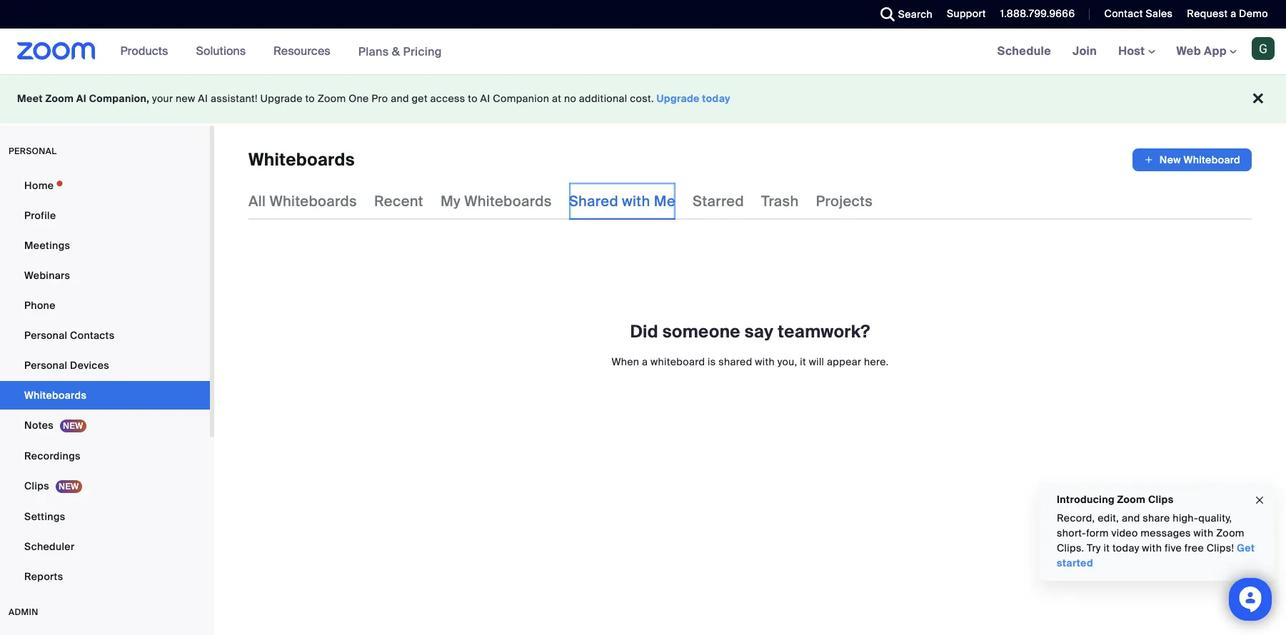 Task type: locate. For each thing, give the bounding box(es) containing it.
ai left companion
[[481, 92, 490, 105]]

join
[[1073, 44, 1097, 59]]

banner
[[0, 29, 1287, 75]]

whiteboards inside application
[[249, 149, 355, 171]]

ai left companion,
[[76, 92, 86, 105]]

1 horizontal spatial clips
[[1149, 494, 1174, 507]]

0 horizontal spatial clips
[[24, 480, 49, 493]]

1 personal from the top
[[24, 329, 67, 342]]

plans & pricing link
[[358, 44, 442, 59], [358, 44, 442, 59]]

to
[[305, 92, 315, 105], [468, 92, 478, 105]]

zoom inside record, edit, and share high-quality, short-form video messages with zoom clips. try it today with five free clips!
[[1217, 527, 1245, 540]]

whiteboards application
[[249, 149, 1252, 171]]

contact
[[1105, 7, 1144, 20]]

upgrade right cost.
[[657, 92, 700, 105]]

personal down personal contacts
[[24, 359, 67, 372]]

whiteboards up the all whiteboards
[[249, 149, 355, 171]]

assistant!
[[211, 92, 258, 105]]

pricing
[[403, 44, 442, 59]]

2 ai from the left
[[198, 92, 208, 105]]

profile picture image
[[1252, 37, 1275, 60]]

0 vertical spatial a
[[1231, 7, 1237, 20]]

share
[[1143, 512, 1171, 525]]

devices
[[70, 359, 109, 372]]

product information navigation
[[110, 29, 453, 75]]

companion
[[493, 92, 550, 105]]

a for request
[[1231, 7, 1237, 20]]

personal for personal contacts
[[24, 329, 67, 342]]

recordings
[[24, 450, 81, 463]]

personal inside personal devices link
[[24, 359, 67, 372]]

one
[[349, 92, 369, 105]]

whiteboards inside personal menu menu
[[24, 389, 87, 402]]

1 horizontal spatial today
[[1113, 542, 1140, 555]]

banner containing products
[[0, 29, 1287, 75]]

0 horizontal spatial today
[[703, 92, 731, 105]]

schedule link
[[987, 29, 1062, 74]]

ai right new
[[198, 92, 208, 105]]

get
[[412, 92, 428, 105]]

it
[[800, 356, 807, 369], [1104, 542, 1110, 555]]

clips up settings
[[24, 480, 49, 493]]

upgrade
[[260, 92, 303, 105], [657, 92, 700, 105]]

a right when on the bottom left of the page
[[642, 356, 648, 369]]

get started
[[1057, 542, 1255, 570]]

request a demo
[[1188, 7, 1269, 20]]

0 horizontal spatial upgrade
[[260, 92, 303, 105]]

1 vertical spatial and
[[1122, 512, 1141, 525]]

cost.
[[630, 92, 654, 105]]

short-
[[1057, 527, 1087, 540]]

clips
[[24, 480, 49, 493], [1149, 494, 1174, 507]]

and up video
[[1122, 512, 1141, 525]]

and inside meet zoom ai companion, footer
[[391, 92, 409, 105]]

and left get at the top of page
[[391, 92, 409, 105]]

a left demo
[[1231, 7, 1237, 20]]

whiteboards
[[249, 149, 355, 171], [270, 192, 357, 211], [464, 192, 552, 211], [24, 389, 87, 402]]

scheduler
[[24, 541, 75, 554]]

with inside tabs of all whiteboard page tab list
[[622, 192, 651, 211]]

me
[[654, 192, 676, 211]]

get
[[1237, 542, 1255, 555]]

1 vertical spatial personal
[[24, 359, 67, 372]]

edit,
[[1098, 512, 1120, 525]]

it inside record, edit, and share high-quality, short-form video messages with zoom clips. try it today with five free clips!
[[1104, 542, 1110, 555]]

0 horizontal spatial a
[[642, 356, 648, 369]]

personal devices link
[[0, 351, 210, 380]]

meetings
[[24, 239, 70, 252]]

zoom up clips! in the bottom of the page
[[1217, 527, 1245, 540]]

when a whiteboard is shared with you, it will appear here.
[[612, 356, 889, 369]]

0 horizontal spatial ai
[[76, 92, 86, 105]]

upgrade down product information navigation
[[260, 92, 303, 105]]

0 horizontal spatial it
[[800, 356, 807, 369]]

meetings link
[[0, 231, 210, 260]]

0 vertical spatial today
[[703, 92, 731, 105]]

clips!
[[1207, 542, 1235, 555]]

0 vertical spatial and
[[391, 92, 409, 105]]

1 horizontal spatial ai
[[198, 92, 208, 105]]

with up free on the bottom
[[1194, 527, 1214, 540]]

with left "me"
[[622, 192, 651, 211]]

personal contacts
[[24, 329, 115, 342]]

and
[[391, 92, 409, 105], [1122, 512, 1141, 525]]

it left will
[[800, 356, 807, 369]]

1 vertical spatial it
[[1104, 542, 1110, 555]]

say
[[745, 321, 774, 343]]

my whiteboards
[[441, 192, 552, 211]]

0 vertical spatial personal
[[24, 329, 67, 342]]

will
[[809, 356, 825, 369]]

here.
[[864, 356, 889, 369]]

1 horizontal spatial it
[[1104, 542, 1110, 555]]

2 upgrade from the left
[[657, 92, 700, 105]]

it right try at right
[[1104, 542, 1110, 555]]

today
[[703, 92, 731, 105], [1113, 542, 1140, 555]]

whiteboards right my
[[464, 192, 552, 211]]

to right access
[[468, 92, 478, 105]]

support link
[[937, 0, 990, 29], [947, 7, 986, 20]]

0 horizontal spatial and
[[391, 92, 409, 105]]

to down the resources dropdown button
[[305, 92, 315, 105]]

new
[[1160, 154, 1182, 166]]

sales
[[1146, 7, 1173, 20]]

1 vertical spatial clips
[[1149, 494, 1174, 507]]

personal contacts link
[[0, 321, 210, 350]]

clips up share
[[1149, 494, 1174, 507]]

home
[[24, 179, 54, 192]]

whiteboard
[[651, 356, 705, 369]]

messages
[[1141, 527, 1192, 540]]

new whiteboard button
[[1133, 149, 1252, 171]]

did someone say teamwork?
[[630, 321, 871, 343]]

1 vertical spatial today
[[1113, 542, 1140, 555]]

search
[[899, 8, 933, 21]]

0 horizontal spatial to
[[305, 92, 315, 105]]

contact sales
[[1105, 7, 1173, 20]]

1 vertical spatial a
[[642, 356, 648, 369]]

additional
[[579, 92, 628, 105]]

2 horizontal spatial ai
[[481, 92, 490, 105]]

companion,
[[89, 92, 150, 105]]

1 horizontal spatial and
[[1122, 512, 1141, 525]]

demo
[[1240, 7, 1269, 20]]

personal inside personal contacts link
[[24, 329, 67, 342]]

1 horizontal spatial upgrade
[[657, 92, 700, 105]]

home link
[[0, 171, 210, 200]]

phone
[[24, 299, 56, 312]]

1 horizontal spatial a
[[1231, 7, 1237, 20]]

personal down phone
[[24, 329, 67, 342]]

webinars
[[24, 269, 70, 282]]

1 horizontal spatial to
[[468, 92, 478, 105]]

0 vertical spatial it
[[800, 356, 807, 369]]

host button
[[1119, 44, 1156, 59]]

0 vertical spatial clips
[[24, 480, 49, 493]]

2 personal from the top
[[24, 359, 67, 372]]

notes link
[[0, 412, 210, 441]]

and inside record, edit, and share high-quality, short-form video messages with zoom clips. try it today with five free clips!
[[1122, 512, 1141, 525]]

1 upgrade from the left
[[260, 92, 303, 105]]

today down video
[[1113, 542, 1140, 555]]

add image
[[1144, 153, 1154, 167]]

recordings link
[[0, 442, 210, 471]]

today up "whiteboards" application
[[703, 92, 731, 105]]

meet
[[17, 92, 43, 105]]

whiteboards down "personal devices"
[[24, 389, 87, 402]]



Task type: vqa. For each thing, say whether or not it's contained in the screenshot.
right icon
no



Task type: describe. For each thing, give the bounding box(es) containing it.
meetings navigation
[[987, 29, 1287, 75]]

whiteboard
[[1184, 154, 1241, 166]]

admin
[[9, 607, 38, 619]]

close image
[[1255, 493, 1266, 509]]

trash
[[762, 192, 799, 211]]

shared
[[719, 356, 753, 369]]

1 ai from the left
[[76, 92, 86, 105]]

you,
[[778, 356, 798, 369]]

request
[[1188, 7, 1228, 20]]

reports
[[24, 571, 63, 584]]

whiteboards right all
[[270, 192, 357, 211]]

is
[[708, 356, 716, 369]]

get started link
[[1057, 542, 1255, 570]]

all
[[249, 192, 266, 211]]

shared with me
[[569, 192, 676, 211]]

form
[[1087, 527, 1109, 540]]

teamwork?
[[778, 321, 871, 343]]

today inside meet zoom ai companion, footer
[[703, 92, 731, 105]]

record, edit, and share high-quality, short-form video messages with zoom clips. try it today with five free clips!
[[1057, 512, 1245, 555]]

solutions button
[[196, 29, 252, 74]]

introducing zoom clips
[[1057, 494, 1174, 507]]

phone link
[[0, 291, 210, 320]]

new whiteboard
[[1160, 154, 1241, 166]]

resources
[[274, 44, 331, 59]]

introducing
[[1057, 494, 1115, 507]]

2 to from the left
[[468, 92, 478, 105]]

pro
[[372, 92, 388, 105]]

profile link
[[0, 201, 210, 230]]

your
[[152, 92, 173, 105]]

meet zoom ai companion, your new ai assistant! upgrade to zoom one pro and get access to ai companion at no additional cost. upgrade today
[[17, 92, 731, 105]]

my
[[441, 192, 461, 211]]

personal menu menu
[[0, 171, 210, 593]]

new
[[176, 92, 195, 105]]

&
[[392, 44, 400, 59]]

products button
[[120, 29, 175, 74]]

zoom left one
[[318, 92, 346, 105]]

projects
[[816, 192, 873, 211]]

shared
[[569, 192, 619, 211]]

zoom up edit,
[[1118, 494, 1146, 507]]

five
[[1165, 542, 1182, 555]]

personal for personal devices
[[24, 359, 67, 372]]

settings
[[24, 511, 65, 524]]

1 to from the left
[[305, 92, 315, 105]]

a for when
[[642, 356, 648, 369]]

reports link
[[0, 563, 210, 592]]

3 ai from the left
[[481, 92, 490, 105]]

scheduler link
[[0, 533, 210, 562]]

zoom right meet
[[45, 92, 74, 105]]

support
[[947, 7, 986, 20]]

resources button
[[274, 29, 337, 74]]

meet zoom ai companion, footer
[[0, 74, 1287, 124]]

products
[[120, 44, 168, 59]]

webinars link
[[0, 261, 210, 290]]

clips.
[[1057, 542, 1085, 555]]

notes
[[24, 419, 54, 432]]

contacts
[[70, 329, 115, 342]]

with down messages
[[1143, 542, 1162, 555]]

record,
[[1057, 512, 1096, 525]]

profile
[[24, 209, 56, 222]]

starred
[[693, 192, 744, 211]]

schedule
[[998, 44, 1052, 59]]

1.888.799.9666
[[1001, 7, 1076, 20]]

access
[[431, 92, 465, 105]]

someone
[[663, 321, 741, 343]]

at
[[552, 92, 562, 105]]

solutions
[[196, 44, 246, 59]]

free
[[1185, 542, 1205, 555]]

appear
[[827, 356, 862, 369]]

tabs of all whiteboard page tab list
[[249, 183, 873, 220]]

app
[[1204, 44, 1227, 59]]

join link
[[1062, 29, 1108, 74]]

personal
[[9, 146, 57, 157]]

all whiteboards
[[249, 192, 357, 211]]

today inside record, edit, and share high-quality, short-form video messages with zoom clips. try it today with five free clips!
[[1113, 542, 1140, 555]]

with left you, at the right of page
[[755, 356, 775, 369]]

recent
[[374, 192, 424, 211]]

upgrade today link
[[657, 92, 731, 105]]

started
[[1057, 557, 1094, 570]]

clips link
[[0, 472, 210, 502]]

try
[[1087, 542, 1101, 555]]

quality,
[[1199, 512, 1233, 525]]

personal devices
[[24, 359, 109, 372]]

web app
[[1177, 44, 1227, 59]]

settings link
[[0, 503, 210, 532]]

zoom logo image
[[17, 42, 95, 60]]

clips inside personal menu menu
[[24, 480, 49, 493]]

host
[[1119, 44, 1148, 59]]

high-
[[1173, 512, 1199, 525]]

web app button
[[1177, 44, 1237, 59]]



